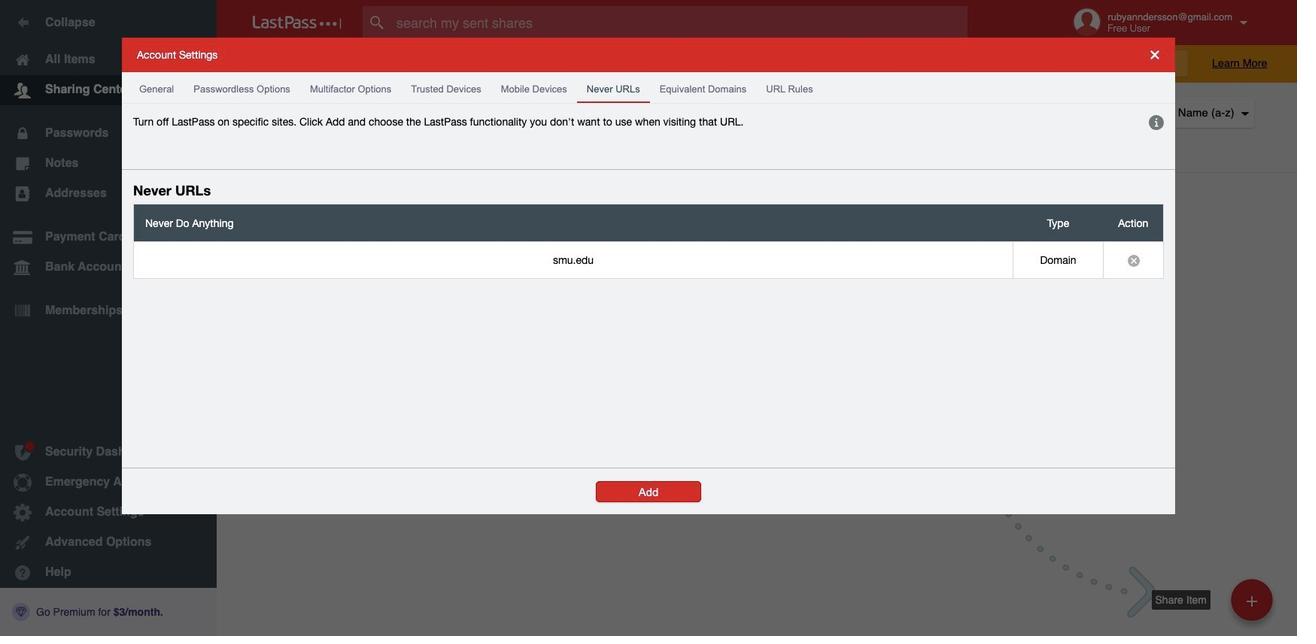 Task type: vqa. For each thing, say whether or not it's contained in the screenshot.
lastpass Image
yes



Task type: locate. For each thing, give the bounding box(es) containing it.
new item navigation
[[970, 408, 1298, 637]]

vault options navigation
[[217, 83, 1298, 128]]

search my sent shares text field
[[363, 6, 998, 39]]

main navigation navigation
[[0, 0, 217, 637]]

Search search field
[[363, 6, 998, 39]]



Task type: describe. For each thing, give the bounding box(es) containing it.
lastpass image
[[253, 16, 342, 29]]



